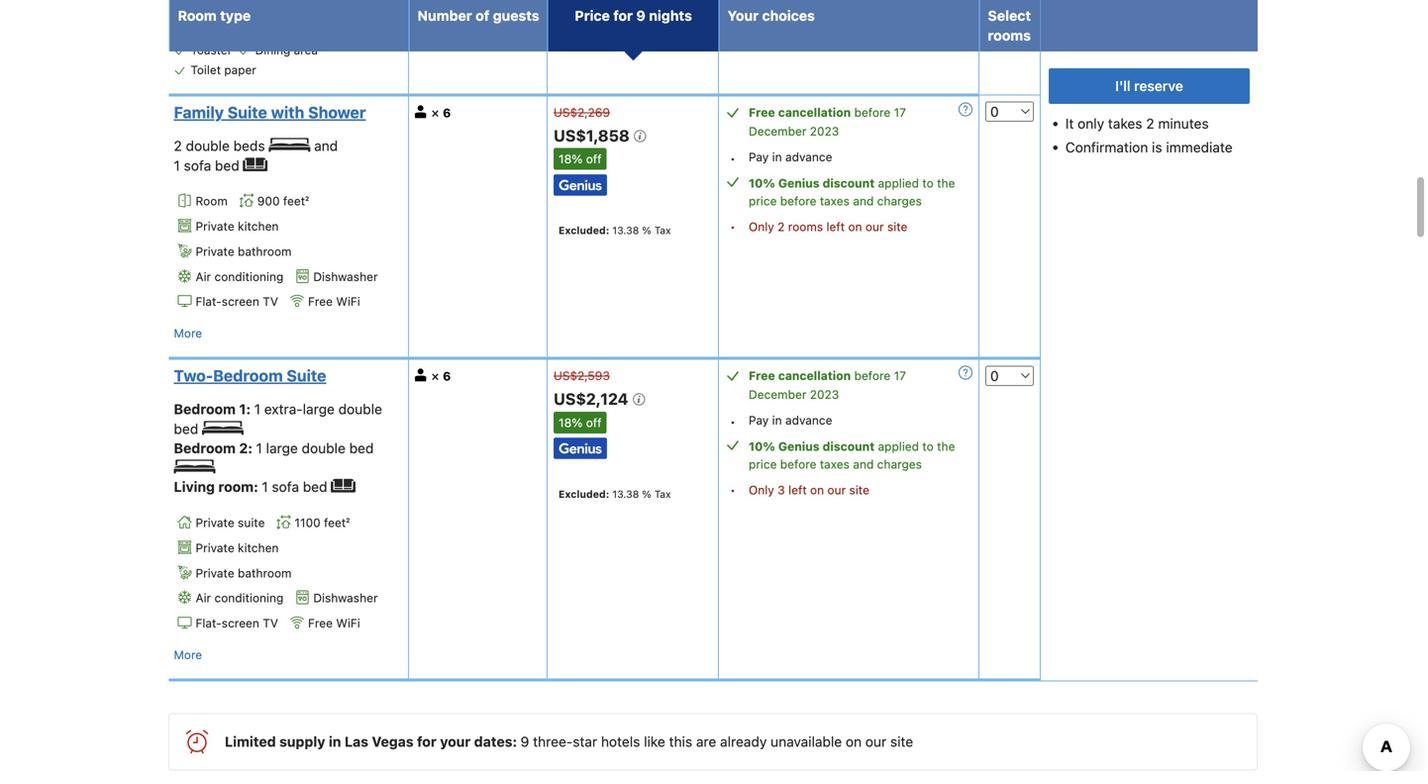 Task type: describe. For each thing, give the bounding box(es) containing it.
1 vertical spatial 2
[[174, 138, 182, 154]]

shower
[[308, 103, 366, 122]]

0 horizontal spatial large
[[266, 440, 298, 456]]

1 vertical spatial for
[[417, 734, 437, 750]]

2 vertical spatial site
[[890, 734, 913, 750]]

to for us$2,124
[[922, 440, 934, 454]]

the for us$2,124
[[937, 440, 955, 454]]

two-
[[174, 367, 213, 385]]

cancellation for us$2,124
[[778, 369, 851, 383]]

2 double beds
[[174, 138, 269, 154]]

your choices
[[728, 7, 815, 24]]

6 for two-bedroom suite
[[443, 370, 451, 383]]

1 vertical spatial couch image
[[331, 479, 355, 493]]

kitchen for suite
[[238, 219, 279, 233]]

private kitchen for suite
[[196, 219, 279, 233]]

select
[[988, 7, 1031, 24]]

already
[[720, 734, 767, 750]]

room type
[[178, 7, 251, 24]]

only 3 left on our site
[[749, 483, 870, 497]]

wifi for family suite with shower
[[336, 295, 360, 309]]

is
[[1152, 139, 1162, 155]]

unavailable
[[771, 734, 842, 750]]

only for us$1,858
[[749, 220, 774, 234]]

10% for us$2,124
[[749, 440, 775, 454]]

bedroom 1:
[[174, 401, 254, 418]]

2023 for us$1,858
[[810, 124, 839, 138]]

immediate
[[1166, 139, 1233, 155]]

bed inside 1 extra-large double bed
[[174, 421, 198, 437]]

2 vertical spatial double
[[302, 440, 346, 456]]

to for us$1,858
[[922, 176, 934, 190]]

18% off for us$1,858
[[559, 152, 602, 166]]

pay for us$2,124
[[749, 414, 769, 428]]

wifi for two-bedroom suite
[[336, 617, 360, 630]]

vegas
[[372, 734, 414, 750]]

guests
[[493, 7, 539, 24]]

december for us$2,124
[[749, 388, 807, 402]]

bedroom
[[213, 367, 283, 385]]

family suite with shower
[[174, 103, 366, 122]]

occupancy image for family suite with shower
[[415, 106, 428, 119]]

conditioning for suite
[[214, 270, 284, 284]]

us$2,269
[[554, 106, 610, 120]]

dates:
[[474, 734, 517, 750]]

dining area
[[255, 43, 318, 57]]

choices
[[762, 7, 815, 24]]

screen for bedroom
[[222, 617, 259, 630]]

18% for us$2,124
[[559, 416, 583, 430]]

1 vertical spatial on
[[810, 483, 824, 497]]

two-bedroom suite
[[174, 367, 326, 385]]

large inside 1 extra-large double bed
[[303, 401, 335, 418]]

× for family suite with shower
[[431, 105, 439, 120]]

and for us$1,858
[[853, 194, 874, 208]]

0 vertical spatial double
[[186, 138, 230, 154]]

% for us$2,124
[[642, 488, 651, 500]]

1 extra-large double bed
[[174, 401, 382, 437]]

10% for us$1,858
[[749, 176, 775, 190]]

the for us$1,858
[[937, 176, 955, 190]]

more link for family suite with shower
[[174, 324, 202, 343]]

feet² for with
[[283, 194, 309, 208]]

of
[[476, 7, 490, 24]]

2023 for us$2,124
[[810, 388, 839, 402]]

5 private from the top
[[196, 566, 234, 580]]

more for family
[[174, 327, 202, 340]]

rooms inside select rooms
[[988, 27, 1031, 44]]

before 17 december 2023 for us$2,124
[[749, 369, 906, 402]]

genius for us$1,858
[[778, 176, 820, 190]]

family
[[174, 103, 224, 122]]

beds
[[233, 138, 265, 154]]

only 2 rooms left on our site
[[749, 220, 908, 234]]

0 vertical spatial left
[[826, 220, 845, 234]]

13.38 for us$1,858
[[612, 225, 639, 236]]

your
[[440, 734, 471, 750]]

applied to the price before taxes and charges for us$2,124
[[749, 440, 955, 471]]

excluded: for us$2,124
[[559, 488, 609, 500]]

tv for bedroom
[[263, 617, 278, 630]]

0 vertical spatial 1 sofa bed
[[174, 157, 243, 174]]

us$2,593
[[554, 369, 610, 383]]

discount for us$1,858
[[823, 176, 875, 190]]

player
[[211, 4, 245, 18]]

taxes for us$1,858
[[820, 194, 850, 208]]

us$2,124
[[554, 390, 632, 409]]

suite
[[238, 516, 265, 530]]

applied for us$1,858
[[878, 176, 919, 190]]

0 vertical spatial our
[[866, 220, 884, 234]]

it only takes 2 minutes confirmation is immediate
[[1065, 115, 1233, 155]]

3 • from the top
[[730, 415, 736, 429]]

toilet
[[191, 63, 221, 77]]

free cancellation for us$1,858
[[749, 106, 851, 120]]

alarm
[[191, 23, 223, 37]]

0 vertical spatial 9
[[636, 7, 646, 24]]

price for us$1,858
[[749, 194, 777, 208]]

1100
[[295, 516, 321, 530]]

private bathroom for suite
[[196, 245, 292, 258]]

area
[[294, 43, 318, 57]]

paper
[[224, 63, 256, 77]]

in for us$2,124
[[772, 414, 782, 428]]

off for us$1,858
[[586, 152, 602, 166]]

clock
[[226, 23, 256, 37]]

dining
[[255, 43, 291, 57]]

i'll reserve button
[[1049, 68, 1250, 104]]

toilet paper
[[191, 63, 256, 77]]

this
[[669, 734, 692, 750]]

room for room type
[[178, 7, 217, 24]]

1 horizontal spatial for
[[613, 7, 633, 24]]

3 private from the top
[[196, 516, 234, 530]]

extra-
[[264, 401, 303, 418]]

confirmation
[[1065, 139, 1148, 155]]

us$1,858
[[554, 127, 633, 145]]

4 private from the top
[[196, 541, 234, 555]]

0 horizontal spatial suite
[[228, 103, 267, 122]]

1 for living room:
[[262, 479, 268, 495]]

las
[[345, 734, 368, 750]]

takes
[[1108, 115, 1142, 132]]

× for two-bedroom suite
[[431, 369, 439, 383]]

cd
[[191, 4, 208, 18]]

double inside 1 extra-large double bed
[[338, 401, 382, 418]]

supply
[[279, 734, 325, 750]]

1 down 2 double beds at the left top of the page
[[174, 157, 180, 174]]

room:
[[218, 479, 258, 495]]

charges for us$2,124
[[877, 458, 922, 471]]

advance for us$2,124
[[785, 414, 832, 428]]

living room:
[[174, 479, 262, 495]]

× 6 for two-bedroom suite
[[431, 369, 451, 383]]

price
[[575, 7, 610, 24]]

1 large double bed
[[256, 440, 374, 456]]

2 inside it only takes 2 minutes confirmation is immediate
[[1146, 115, 1154, 132]]

excluded: for us$1,858
[[559, 225, 609, 236]]

900
[[257, 194, 280, 208]]

1 • from the top
[[730, 152, 736, 165]]

0 horizontal spatial left
[[788, 483, 807, 497]]

more details on meals and payment options image for us$1,858
[[959, 103, 973, 117]]

it
[[1065, 115, 1074, 132]]

with
[[271, 103, 304, 122]]

three-
[[533, 734, 573, 750]]

2 vertical spatial our
[[865, 734, 887, 750]]

flat-screen tv for suite
[[196, 295, 278, 309]]

18% off. you're getting 18% off the original price due to multiple deals and benefits.. element for us$1,858
[[554, 148, 607, 170]]

10% genius discount for us$1,858
[[749, 176, 875, 190]]



Task type: locate. For each thing, give the bounding box(es) containing it.
air conditioning for bedroom
[[196, 591, 284, 605]]

wifi
[[336, 295, 360, 309], [336, 617, 360, 630]]

2 flat- from the top
[[196, 617, 222, 630]]

1 vertical spatial rooms
[[788, 220, 823, 234]]

0 vertical spatial in
[[772, 150, 782, 164]]

0 horizontal spatial sofa
[[184, 157, 211, 174]]

star
[[573, 734, 597, 750]]

9
[[636, 7, 646, 24], [521, 734, 529, 750]]

2023
[[810, 124, 839, 138], [810, 388, 839, 402]]

0 vertical spatial 6
[[443, 106, 451, 120]]

1 vertical spatial large
[[266, 440, 298, 456]]

0 vertical spatial off
[[586, 152, 602, 166]]

1 vertical spatial suite
[[287, 367, 326, 385]]

price up the only 2 rooms left on our site
[[749, 194, 777, 208]]

tax for us$1,858
[[654, 225, 671, 236]]

2 10% genius discount from the top
[[749, 440, 875, 454]]

1 vertical spatial bathroom
[[238, 566, 292, 580]]

1 vertical spatial applied to the price before taxes and charges
[[749, 440, 955, 471]]

1 price from the top
[[749, 194, 777, 208]]

2 bathroom from the top
[[238, 566, 292, 580]]

private bathroom for bedroom
[[196, 566, 292, 580]]

advance for us$1,858
[[785, 150, 832, 164]]

suite up extra- on the bottom left
[[287, 367, 326, 385]]

2 % from the top
[[642, 488, 651, 500]]

rooms
[[988, 27, 1031, 44], [788, 220, 823, 234]]

tv for suite
[[263, 295, 278, 309]]

1 vertical spatial off
[[586, 416, 602, 430]]

% for us$1,858
[[642, 225, 651, 236]]

bathroom down suite
[[238, 566, 292, 580]]

2 taxes from the top
[[820, 458, 850, 471]]

large down 1 extra-large double bed
[[266, 440, 298, 456]]

0 horizontal spatial couch image
[[243, 158, 267, 172]]

1 air from the top
[[196, 270, 211, 284]]

2 tv from the top
[[263, 617, 278, 630]]

13.38 for us$2,124
[[612, 488, 639, 500]]

1 screen from the top
[[222, 295, 259, 309]]

2 genius from the top
[[778, 440, 820, 454]]

1 right 'room:'
[[262, 479, 268, 495]]

limited supply in las vegas for your dates: 9 three-star hotels like this are already unavailable on our site
[[225, 734, 913, 750]]

number of guests
[[417, 7, 539, 24]]

10% up only 3 left on our site at the right
[[749, 440, 775, 454]]

private suite
[[196, 516, 265, 530]]

1 vertical spatial excluded: 13.38 % tax
[[559, 488, 671, 500]]

air conditioning down 900
[[196, 270, 284, 284]]

excluded: down the us$2,124
[[559, 488, 609, 500]]

pay in advance for us$2,124
[[749, 414, 832, 428]]

2 more link from the top
[[174, 645, 202, 665]]

like
[[644, 734, 665, 750]]

free cancellation
[[749, 106, 851, 120], [749, 369, 851, 383]]

and up the only 2 rooms left on our site
[[853, 194, 874, 208]]

0 vertical spatial free wifi
[[308, 295, 360, 309]]

4 • from the top
[[730, 483, 736, 497]]

excluded: 13.38 % tax down us$1,858
[[559, 225, 671, 236]]

1 vertical spatial our
[[827, 483, 846, 497]]

1 flat- from the top
[[196, 295, 222, 309]]

air conditioning for suite
[[196, 270, 284, 284]]

flat- for family
[[196, 295, 222, 309]]

1 vertical spatial 10% genius discount
[[749, 440, 875, 454]]

minutes
[[1158, 115, 1209, 132]]

advance up the only 2 rooms left on our site
[[785, 150, 832, 164]]

2 to from the top
[[922, 440, 934, 454]]

double up the 1 large double bed
[[338, 401, 382, 418]]

1 free cancellation from the top
[[749, 106, 851, 120]]

double down 1 extra-large double bed
[[302, 440, 346, 456]]

2 conditioning from the top
[[214, 591, 284, 605]]

1 horizontal spatial couch image
[[331, 479, 355, 493]]

bathroom for suite
[[238, 245, 292, 258]]

0 vertical spatial on
[[848, 220, 862, 234]]

2 6 from the top
[[443, 370, 451, 383]]

1 horizontal spatial feet²
[[324, 516, 350, 530]]

1 excluded: 13.38 % tax from the top
[[559, 225, 671, 236]]

type
[[220, 7, 251, 24]]

1 cancellation from the top
[[778, 106, 851, 120]]

more link for two-bedroom suite
[[174, 645, 202, 665]]

1 6 from the top
[[443, 106, 451, 120]]

room for room
[[196, 194, 228, 208]]

hotels
[[601, 734, 640, 750]]

1 vertical spatial 13.38
[[612, 488, 639, 500]]

2 • from the top
[[730, 220, 736, 234]]

occupancy image for two-bedroom suite
[[415, 369, 428, 382]]

advance up only 3 left on our site at the right
[[785, 414, 832, 428]]

0 vertical spatial large
[[303, 401, 335, 418]]

2 wifi from the top
[[336, 617, 360, 630]]

charges for us$1,858
[[877, 194, 922, 208]]

private bathroom down 900
[[196, 245, 292, 258]]

1 vertical spatial wifi
[[336, 617, 360, 630]]

2023 up only 3 left on our site at the right
[[810, 388, 839, 402]]

2 private kitchen from the top
[[196, 541, 279, 555]]

bathroom for bedroom
[[238, 566, 292, 580]]

excluded: 13.38 % tax for us$1,858
[[559, 225, 671, 236]]

1 more link from the top
[[174, 324, 202, 343]]

1 sofa bed down 2 double beds at the left top of the page
[[174, 157, 243, 174]]

flat-screen tv
[[196, 295, 278, 309], [196, 617, 278, 630]]

private
[[196, 219, 234, 233], [196, 245, 234, 258], [196, 516, 234, 530], [196, 541, 234, 555], [196, 566, 234, 580]]

1 vertical spatial 10%
[[749, 440, 775, 454]]

sofa
[[184, 157, 211, 174], [272, 479, 299, 495]]

0 vertical spatial conditioning
[[214, 270, 284, 284]]

feet² right '1100'
[[324, 516, 350, 530]]

2 excluded: 13.38 % tax from the top
[[559, 488, 671, 500]]

0 vertical spatial pay
[[749, 150, 769, 164]]

1 off from the top
[[586, 152, 602, 166]]

private bathroom
[[196, 245, 292, 258], [196, 566, 292, 580]]

excluded: down us$1,858
[[559, 225, 609, 236]]

1 vertical spatial discount
[[823, 440, 875, 454]]

0 vertical spatial taxes
[[820, 194, 850, 208]]

applied for us$2,124
[[878, 440, 919, 454]]

17 for us$2,124
[[894, 369, 906, 383]]

0 horizontal spatial 2
[[174, 138, 182, 154]]

1 applied from the top
[[878, 176, 919, 190]]

1 vertical spatial tax
[[654, 488, 671, 500]]

more for two-
[[174, 648, 202, 662]]

only
[[1078, 115, 1104, 132]]

2 tax from the top
[[654, 488, 671, 500]]

are
[[696, 734, 716, 750]]

× 6 for family suite with shower
[[431, 105, 451, 120]]

0 vertical spatial sofa
[[184, 157, 211, 174]]

private kitchen for bedroom
[[196, 541, 279, 555]]

1 vertical spatial flat-screen tv
[[196, 617, 278, 630]]

genius up only 3 left on our site at the right
[[778, 440, 820, 454]]

0 vertical spatial 2
[[1146, 115, 1154, 132]]

free wifi for with
[[308, 295, 360, 309]]

screen for suite
[[222, 295, 259, 309]]

sofa down 2 double beds at the left top of the page
[[184, 157, 211, 174]]

private kitchen down 900
[[196, 219, 279, 233]]

double down "family"
[[186, 138, 230, 154]]

double
[[186, 138, 230, 154], [338, 401, 382, 418], [302, 440, 346, 456]]

1 horizontal spatial rooms
[[988, 27, 1031, 44]]

0 vertical spatial flat-screen tv
[[196, 295, 278, 309]]

0 vertical spatial bathroom
[[238, 245, 292, 258]]

1 left extra- on the bottom left
[[254, 401, 260, 418]]

0 vertical spatial ×
[[431, 105, 439, 120]]

and down 'shower'
[[314, 138, 338, 154]]

1 vertical spatial air conditioning
[[196, 591, 284, 605]]

1 vertical spatial pay in advance
[[749, 414, 832, 428]]

18% off. you're getting 18% off the original price due to multiple deals and benefits.. element for us$2,124
[[554, 412, 607, 434]]

0 vertical spatial 2023
[[810, 124, 839, 138]]

10% genius discount up the only 2 rooms left on our site
[[749, 176, 875, 190]]

discount up only 3 left on our site at the right
[[823, 440, 875, 454]]

site
[[887, 220, 908, 234], [849, 483, 870, 497], [890, 734, 913, 750]]

genius up the only 2 rooms left on our site
[[778, 176, 820, 190]]

1 to from the top
[[922, 176, 934, 190]]

0 vertical spatial more details on meals and payment options image
[[959, 103, 973, 117]]

off down the us$2,124
[[586, 416, 602, 430]]

1 before 17 december 2023 from the top
[[749, 106, 906, 138]]

1 dishwasher from the top
[[313, 270, 378, 284]]

price up only 3 left on our site at the right
[[749, 458, 777, 471]]

in up 3
[[772, 414, 782, 428]]

1 sofa bed up '1100'
[[262, 479, 331, 495]]

1 vertical spatial site
[[849, 483, 870, 497]]

18% down the us$2,124
[[559, 416, 583, 430]]

two-bedroom suite link
[[174, 366, 397, 386]]

1 18% off. you're getting 18% off the original price due to multiple deals and benefits.. element from the top
[[554, 148, 607, 170]]

1 vertical spatial 6
[[443, 370, 451, 383]]

3
[[778, 483, 785, 497]]

sofa up '1100'
[[272, 479, 299, 495]]

0 vertical spatial tv
[[263, 295, 278, 309]]

private kitchen down private suite
[[196, 541, 279, 555]]

2 excluded: from the top
[[559, 488, 609, 500]]

applied to the price before taxes and charges up only 3 left on our site at the right
[[749, 440, 955, 471]]

air conditioning
[[196, 270, 284, 284], [196, 591, 284, 605]]

1 % from the top
[[642, 225, 651, 236]]

2 advance from the top
[[785, 414, 832, 428]]

price for 9 nights
[[575, 7, 692, 24]]

1 more from the top
[[174, 327, 202, 340]]

air for family
[[196, 270, 211, 284]]

1 more details on meals and payment options image from the top
[[959, 103, 973, 117]]

cancellation for us$1,858
[[778, 106, 851, 120]]

private kitchen
[[196, 219, 279, 233], [196, 541, 279, 555]]

18% off. you're getting 18% off the original price due to multiple deals and benefits.. element down the us$2,124
[[554, 412, 607, 434]]

for left your
[[417, 734, 437, 750]]

flat-screen tv for bedroom
[[196, 617, 278, 630]]

limited
[[225, 734, 276, 750]]

discount up the only 2 rooms left on our site
[[823, 176, 875, 190]]

1100 feet²
[[295, 516, 350, 530]]

and for us$2,124
[[853, 458, 874, 471]]

kitchen down suite
[[238, 541, 279, 555]]

toaster
[[191, 43, 232, 57]]

0 vertical spatial 17
[[894, 106, 906, 120]]

1 private from the top
[[196, 219, 234, 233]]

pay for us$1,858
[[749, 150, 769, 164]]

18% off for us$2,124
[[559, 416, 602, 430]]

1 vertical spatial 18%
[[559, 416, 583, 430]]

feet² right 900
[[283, 194, 309, 208]]

18% down us$1,858
[[559, 152, 583, 166]]

2 private from the top
[[196, 245, 234, 258]]

more details on meals and payment options image for us$2,124
[[959, 366, 973, 380]]

applied to the price before taxes and charges up the only 2 rooms left on our site
[[749, 176, 955, 208]]

10% genius discount for us$2,124
[[749, 440, 875, 454]]

0 vertical spatial to
[[922, 176, 934, 190]]

18% off down the us$2,124
[[559, 416, 602, 430]]

0 vertical spatial × 6
[[431, 105, 451, 120]]

1 vertical spatial private bathroom
[[196, 566, 292, 580]]

1 vertical spatial 9
[[521, 734, 529, 750]]

0 vertical spatial excluded:
[[559, 225, 609, 236]]

1 the from the top
[[937, 176, 955, 190]]

0 vertical spatial dishwasher
[[313, 270, 378, 284]]

on
[[848, 220, 862, 234], [810, 483, 824, 497], [846, 734, 862, 750]]

nights
[[649, 7, 692, 24]]

dishwasher
[[313, 270, 378, 284], [313, 591, 378, 605]]

more
[[174, 327, 202, 340], [174, 648, 202, 662]]

2 13.38 from the top
[[612, 488, 639, 500]]

2 applied to the price before taxes and charges from the top
[[749, 440, 955, 471]]

2 vertical spatial 2
[[778, 220, 785, 234]]

0 vertical spatial feet²
[[283, 194, 309, 208]]

2 kitchen from the top
[[238, 541, 279, 555]]

1 horizontal spatial 9
[[636, 7, 646, 24]]

2 dishwasher from the top
[[313, 591, 378, 605]]

december
[[749, 124, 807, 138], [749, 388, 807, 402]]

private bathroom down suite
[[196, 566, 292, 580]]

conditioning down suite
[[214, 591, 284, 605]]

1 18% off from the top
[[559, 152, 602, 166]]

0 vertical spatial and
[[314, 138, 338, 154]]

0 horizontal spatial rooms
[[788, 220, 823, 234]]

occupancy image
[[415, 106, 428, 119], [415, 369, 428, 382]]

1 18% from the top
[[559, 152, 583, 166]]

couch image down beds
[[243, 158, 267, 172]]

900 feet²
[[257, 194, 309, 208]]

more link
[[174, 324, 202, 343], [174, 645, 202, 665]]

1 vertical spatial more details on meals and payment options image
[[959, 366, 973, 380]]

2 price from the top
[[749, 458, 777, 471]]

2 free cancellation from the top
[[749, 369, 851, 383]]

18% for us$1,858
[[559, 152, 583, 166]]

1 pay in advance from the top
[[749, 150, 832, 164]]

1 advance from the top
[[785, 150, 832, 164]]

0 vertical spatial price
[[749, 194, 777, 208]]

0 horizontal spatial 1 sofa bed
[[174, 157, 243, 174]]

and up only 3 left on our site at the right
[[853, 458, 874, 471]]

free cancellation for us$2,124
[[749, 369, 851, 383]]

2 charges from the top
[[877, 458, 922, 471]]

6 for family suite with shower
[[443, 106, 451, 120]]

genius
[[778, 176, 820, 190], [778, 440, 820, 454]]

0 vertical spatial excluded: 13.38 % tax
[[559, 225, 671, 236]]

select rooms
[[988, 7, 1031, 44]]

family suite with shower link
[[174, 103, 397, 123]]

bedroom 2:
[[174, 440, 256, 456]]

suite
[[228, 103, 267, 122], [287, 367, 326, 385]]

17 for us$1,858
[[894, 106, 906, 120]]

2 air conditioning from the top
[[196, 591, 284, 605]]

0 vertical spatial occupancy image
[[415, 106, 428, 119]]

cd player
[[191, 4, 245, 18]]

room
[[178, 7, 217, 24], [196, 194, 228, 208]]

1 × 6 from the top
[[431, 105, 451, 120]]

2 off from the top
[[586, 416, 602, 430]]

pay up the only 2 rooms left on our site
[[749, 150, 769, 164]]

number
[[417, 7, 472, 24]]

1 vertical spatial 18% off
[[559, 416, 602, 430]]

1 air conditioning from the top
[[196, 270, 284, 284]]

1 vertical spatial only
[[749, 483, 774, 497]]

0 vertical spatial the
[[937, 176, 955, 190]]

free wifi for suite
[[308, 617, 360, 630]]

1 private bathroom from the top
[[196, 245, 292, 258]]

our
[[866, 220, 884, 234], [827, 483, 846, 497], [865, 734, 887, 750]]

1 vertical spatial taxes
[[820, 458, 850, 471]]

0 vertical spatial 10%
[[749, 176, 775, 190]]

2 the from the top
[[937, 440, 955, 454]]

0 vertical spatial for
[[613, 7, 633, 24]]

1 vertical spatial before 17 december 2023
[[749, 369, 906, 402]]

0 vertical spatial applied to the price before taxes and charges
[[749, 176, 955, 208]]

1 excluded: from the top
[[559, 225, 609, 236]]

%
[[642, 225, 651, 236], [642, 488, 651, 500]]

applied to the price before taxes and charges for us$1,858
[[749, 176, 955, 208]]

1 vertical spatial × 6
[[431, 369, 451, 383]]

december for us$1,858
[[749, 124, 807, 138]]

off
[[586, 152, 602, 166], [586, 416, 602, 430]]

pay in advance up 3
[[749, 414, 832, 428]]

0 vertical spatial couch image
[[243, 158, 267, 172]]

1 tax from the top
[[654, 225, 671, 236]]

18% off down us$1,858
[[559, 152, 602, 166]]

1 vertical spatial free wifi
[[308, 617, 360, 630]]

taxes for us$2,124
[[820, 458, 850, 471]]

excluded: 13.38 % tax down the us$2,124
[[559, 488, 671, 500]]

0 vertical spatial site
[[887, 220, 908, 234]]

2 pay in advance from the top
[[749, 414, 832, 428]]

feet² for suite
[[324, 516, 350, 530]]

more details on meals and payment options image
[[959, 103, 973, 117], [959, 366, 973, 380]]

2 more from the top
[[174, 648, 202, 662]]

2 private bathroom from the top
[[196, 566, 292, 580]]

kitchen for bedroom
[[238, 541, 279, 555]]

air for two-
[[196, 591, 211, 605]]

1 vertical spatial occupancy image
[[415, 369, 428, 382]]

pay in advance
[[749, 150, 832, 164], [749, 414, 832, 428]]

2 flat-screen tv from the top
[[196, 617, 278, 630]]

1 december from the top
[[749, 124, 807, 138]]

your
[[728, 7, 759, 24]]

dishwasher for two-bedroom suite
[[313, 591, 378, 605]]

1 vertical spatial price
[[749, 458, 777, 471]]

tax for us$2,124
[[654, 488, 671, 500]]

2 air from the top
[[196, 591, 211, 605]]

price for us$2,124
[[749, 458, 777, 471]]

1 vertical spatial screen
[[222, 617, 259, 630]]

1 taxes from the top
[[820, 194, 850, 208]]

1 for bedroom 1:
[[254, 401, 260, 418]]

1 2023 from the top
[[810, 124, 839, 138]]

flat-
[[196, 295, 222, 309], [196, 617, 222, 630]]

2 17 from the top
[[894, 369, 906, 383]]

0 vertical spatial air conditioning
[[196, 270, 284, 284]]

1 vertical spatial private kitchen
[[196, 541, 279, 555]]

1 pay from the top
[[749, 150, 769, 164]]

0 vertical spatial december
[[749, 124, 807, 138]]

off down us$1,858
[[586, 152, 602, 166]]

1 tv from the top
[[263, 295, 278, 309]]

1 free wifi from the top
[[308, 295, 360, 309]]

discount
[[823, 176, 875, 190], [823, 440, 875, 454]]

conditioning for bedroom
[[214, 591, 284, 605]]

pay in advance for us$1,858
[[749, 150, 832, 164]]

2 vertical spatial and
[[853, 458, 874, 471]]

taxes up only 3 left on our site at the right
[[820, 458, 850, 471]]

2
[[1146, 115, 1154, 132], [174, 138, 182, 154], [778, 220, 785, 234]]

1 down 1 extra-large double bed
[[256, 440, 262, 456]]

10% genius discount up only 3 left on our site at the right
[[749, 440, 875, 454]]

kitchen down 900
[[238, 219, 279, 233]]

2 december from the top
[[749, 388, 807, 402]]

1 10% genius discount from the top
[[749, 176, 875, 190]]

1 vertical spatial charges
[[877, 458, 922, 471]]

9 left three-
[[521, 734, 529, 750]]

1 vertical spatial air
[[196, 591, 211, 605]]

2 18% from the top
[[559, 416, 583, 430]]

1 horizontal spatial 2
[[778, 220, 785, 234]]

2 vertical spatial in
[[329, 734, 341, 750]]

2 pay from the top
[[749, 414, 769, 428]]

in left las
[[329, 734, 341, 750]]

2 18% off from the top
[[559, 416, 602, 430]]

pay in advance up the only 2 rooms left on our site
[[749, 150, 832, 164]]

2 cancellation from the top
[[778, 369, 851, 383]]

in up the only 2 rooms left on our site
[[772, 150, 782, 164]]

0 vertical spatial free cancellation
[[749, 106, 851, 120]]

sofa for the topmost couch icon
[[184, 157, 211, 174]]

2 before 17 december 2023 from the top
[[749, 369, 906, 402]]

1 sofa bed
[[174, 157, 243, 174], [262, 479, 331, 495]]

1
[[174, 157, 180, 174], [254, 401, 260, 418], [256, 440, 262, 456], [262, 479, 268, 495]]

1 17 from the top
[[894, 106, 906, 120]]

0 vertical spatial advance
[[785, 150, 832, 164]]

bathroom down 900
[[238, 245, 292, 258]]

air conditioning down private suite
[[196, 591, 284, 605]]

2 10% from the top
[[749, 440, 775, 454]]

•
[[730, 152, 736, 165], [730, 220, 736, 234], [730, 415, 736, 429], [730, 483, 736, 497]]

couch image
[[243, 158, 267, 172], [331, 479, 355, 493]]

for right price
[[613, 7, 633, 24]]

taxes
[[820, 194, 850, 208], [820, 458, 850, 471]]

10% up the only 2 rooms left on our site
[[749, 176, 775, 190]]

conditioning down 900
[[214, 270, 284, 284]]

bathroom
[[238, 245, 292, 258], [238, 566, 292, 580]]

sofa for bottommost couch icon
[[272, 479, 299, 495]]

17
[[894, 106, 906, 120], [894, 369, 906, 383]]

flat- for two-
[[196, 617, 222, 630]]

0 vertical spatial charges
[[877, 194, 922, 208]]

1 horizontal spatial suite
[[287, 367, 326, 385]]

1 wifi from the top
[[336, 295, 360, 309]]

excluded:
[[559, 225, 609, 236], [559, 488, 609, 500]]

charges
[[877, 194, 922, 208], [877, 458, 922, 471]]

1 genius from the top
[[778, 176, 820, 190]]

bed
[[215, 157, 239, 174], [174, 421, 198, 437], [349, 440, 374, 456], [303, 479, 327, 495]]

large
[[303, 401, 335, 418], [266, 440, 298, 456]]

2 screen from the top
[[222, 617, 259, 630]]

1 vertical spatial excluded:
[[559, 488, 609, 500]]

10%
[[749, 176, 775, 190], [749, 440, 775, 454]]

1 vertical spatial left
[[788, 483, 807, 497]]

×
[[431, 105, 439, 120], [431, 369, 439, 383]]

genius for us$2,124
[[778, 440, 820, 454]]

taxes up the only 2 rooms left on our site
[[820, 194, 850, 208]]

large up the 1 large double bed
[[303, 401, 335, 418]]

1 horizontal spatial 1 sofa bed
[[262, 479, 331, 495]]

couch image up 1100 feet²
[[331, 479, 355, 493]]

alarm clock
[[191, 23, 256, 37]]

18% off. you're getting 18% off the original price due to multiple deals and benefits.. element
[[554, 148, 607, 170], [554, 412, 607, 434]]

i'll reserve
[[1115, 78, 1183, 94]]

0 vertical spatial only
[[749, 220, 774, 234]]

1 only from the top
[[749, 220, 774, 234]]

pay up only 3 left on our site at the right
[[749, 414, 769, 428]]

only for us$2,124
[[749, 483, 774, 497]]

1 flat-screen tv from the top
[[196, 295, 278, 309]]

1 kitchen from the top
[[238, 219, 279, 233]]

2 discount from the top
[[823, 440, 875, 454]]

dishwasher for family suite with shower
[[313, 270, 378, 284]]

1 private kitchen from the top
[[196, 219, 279, 233]]

1 charges from the top
[[877, 194, 922, 208]]

1 horizontal spatial sofa
[[272, 479, 299, 495]]

1 vertical spatial kitchen
[[238, 541, 279, 555]]

2 vertical spatial on
[[846, 734, 862, 750]]

excluded: 13.38 % tax
[[559, 225, 671, 236], [559, 488, 671, 500]]

9 left nights
[[636, 7, 646, 24]]

excluded: 13.38 % tax for us$2,124
[[559, 488, 671, 500]]

before 17 december 2023 for us$1,858
[[749, 106, 906, 138]]

air
[[196, 270, 211, 284], [196, 591, 211, 605]]

1 inside 1 extra-large double bed
[[254, 401, 260, 418]]

2 free wifi from the top
[[308, 617, 360, 630]]

living
[[174, 479, 215, 495]]

before 17 december 2023
[[749, 106, 906, 138], [749, 369, 906, 402]]

2 × from the top
[[431, 369, 439, 383]]

2023 up the only 2 rooms left on our site
[[810, 124, 839, 138]]

suite up beds
[[228, 103, 267, 122]]

18% off. you're getting 18% off the original price due to multiple deals and benefits.. element down us$1,858
[[554, 148, 607, 170]]

0 horizontal spatial 9
[[521, 734, 529, 750]]

1 for bedroom 2:
[[256, 440, 262, 456]]

tax
[[654, 225, 671, 236], [654, 488, 671, 500]]

1 13.38 from the top
[[612, 225, 639, 236]]

1 applied to the price before taxes and charges from the top
[[749, 176, 955, 208]]

off for us$2,124
[[586, 416, 602, 430]]

0 vertical spatial room
[[178, 7, 217, 24]]

0 vertical spatial wifi
[[336, 295, 360, 309]]

2 applied from the top
[[878, 440, 919, 454]]

1 × from the top
[[431, 105, 439, 120]]



Task type: vqa. For each thing, say whether or not it's contained in the screenshot.
US$1,858's "Pay"
yes



